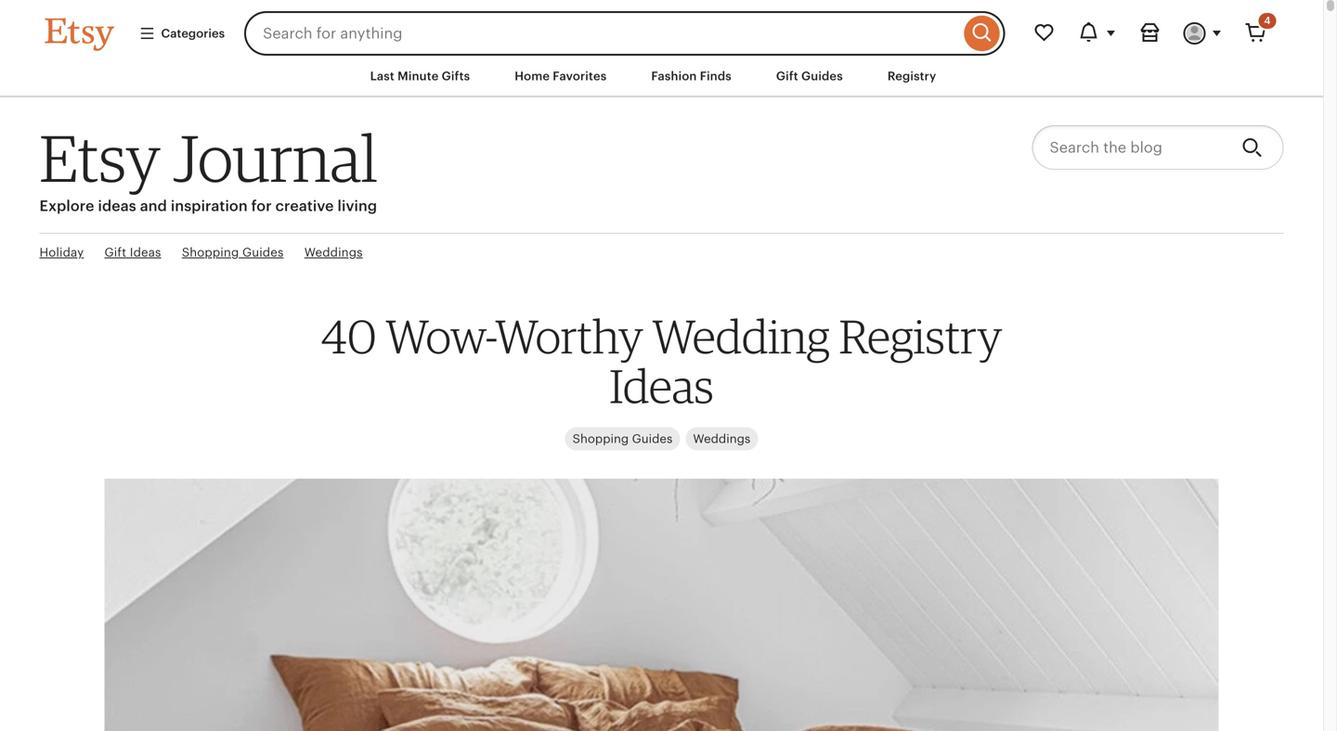 Task type: vqa. For each thing, say whether or not it's contained in the screenshot.
Gift Ideas
yes



Task type: locate. For each thing, give the bounding box(es) containing it.
1 vertical spatial weddings
[[693, 432, 751, 446]]

guides down 40 wow-worthy wedding registry ideas
[[632, 432, 673, 446]]

shopping guides down 40 wow-worthy wedding registry ideas
[[573, 432, 673, 446]]

guides
[[802, 69, 843, 83], [242, 246, 284, 260], [632, 432, 673, 446]]

0 horizontal spatial weddings link
[[304, 244, 363, 261]]

categories
[[161, 26, 225, 40]]

gift right finds
[[776, 69, 799, 83]]

0 vertical spatial shopping guides
[[182, 246, 284, 260]]

1 horizontal spatial shopping guides
[[573, 432, 673, 446]]

weddings
[[304, 246, 363, 260], [693, 432, 751, 446]]

1 horizontal spatial shopping
[[573, 432, 629, 446]]

40 wow-worthy wedding registry ideas
[[321, 308, 1002, 414]]

1 horizontal spatial gift
[[776, 69, 799, 83]]

4
[[1265, 15, 1271, 26]]

last minute gifts link
[[356, 59, 484, 93]]

0 horizontal spatial shopping
[[182, 246, 239, 260]]

gift inside "menu bar"
[[776, 69, 799, 83]]

0 vertical spatial weddings link
[[304, 244, 363, 261]]

shopping
[[182, 246, 239, 260], [573, 432, 629, 446]]

0 vertical spatial weddings
[[304, 246, 363, 260]]

gift down ideas
[[105, 246, 126, 260]]

registry inside 'link'
[[888, 69, 937, 83]]

Search the blog text field
[[1032, 126, 1228, 170]]

shopping guides link down inspiration
[[182, 244, 284, 261]]

0 horizontal spatial gift
[[105, 246, 126, 260]]

1 vertical spatial weddings link
[[686, 428, 758, 451]]

0 vertical spatial guides
[[802, 69, 843, 83]]

creative
[[276, 198, 334, 215]]

ideas
[[130, 246, 161, 260], [610, 358, 714, 414]]

1 horizontal spatial weddings
[[693, 432, 751, 446]]

2 vertical spatial guides
[[632, 432, 673, 446]]

ideas
[[98, 198, 136, 215]]

1 horizontal spatial ideas
[[610, 358, 714, 414]]

0 vertical spatial shopping guides link
[[182, 244, 284, 261]]

2 horizontal spatial guides
[[802, 69, 843, 83]]

shopping guides
[[182, 246, 284, 260], [573, 432, 673, 446]]

gift for gift ideas
[[105, 246, 126, 260]]

shopping guides link
[[182, 244, 284, 261], [565, 428, 680, 451]]

1 vertical spatial ideas
[[610, 358, 714, 414]]

registry
[[888, 69, 937, 83], [839, 308, 1002, 364]]

gift
[[776, 69, 799, 83], [105, 246, 126, 260]]

menu bar
[[12, 56, 1312, 98]]

0 vertical spatial shopping
[[182, 246, 239, 260]]

guides left registry 'link'
[[802, 69, 843, 83]]

Search for anything text field
[[244, 11, 960, 56]]

1 vertical spatial shopping guides
[[573, 432, 673, 446]]

0 vertical spatial registry
[[888, 69, 937, 83]]

guides down the for
[[242, 246, 284, 260]]

1 vertical spatial registry
[[839, 308, 1002, 364]]

1 vertical spatial guides
[[242, 246, 284, 260]]

for
[[251, 198, 272, 215]]

gift ideas link
[[105, 244, 161, 261]]

gift for gift guides
[[776, 69, 799, 83]]

1 vertical spatial gift
[[105, 246, 126, 260]]

wow-
[[386, 308, 495, 364]]

minute
[[398, 69, 439, 83]]

0 horizontal spatial guides
[[242, 246, 284, 260]]

gift guides
[[776, 69, 843, 83]]

None search field
[[244, 11, 1006, 56]]

0 vertical spatial ideas
[[130, 246, 161, 260]]

holiday link
[[39, 244, 84, 261]]

40
[[321, 308, 377, 364]]

0 vertical spatial gift
[[776, 69, 799, 83]]

0 horizontal spatial shopping guides link
[[182, 244, 284, 261]]

1 horizontal spatial shopping guides link
[[565, 428, 680, 451]]

weddings link
[[304, 244, 363, 261], [686, 428, 758, 451]]

shopping guides link down 40 wow-worthy wedding registry ideas
[[565, 428, 680, 451]]

0 horizontal spatial weddings
[[304, 246, 363, 260]]

shopping guides down inspiration
[[182, 246, 284, 260]]

gifts
[[442, 69, 470, 83]]

1 vertical spatial shopping guides link
[[565, 428, 680, 451]]

4 link
[[1234, 11, 1279, 56]]

etsy
[[39, 119, 160, 198]]



Task type: describe. For each thing, give the bounding box(es) containing it.
inspiration
[[171, 198, 248, 215]]

home favorites
[[515, 69, 607, 83]]

menu bar containing last minute gifts
[[12, 56, 1312, 98]]

finds
[[700, 69, 732, 83]]

weddings inside 'link'
[[693, 432, 751, 446]]

categories button
[[125, 17, 239, 50]]

holiday
[[39, 246, 84, 260]]

journal
[[173, 119, 378, 198]]

shopping guides inside 'link'
[[573, 432, 673, 446]]

registry inside 40 wow-worthy wedding registry ideas
[[839, 308, 1002, 364]]

favorites
[[553, 69, 607, 83]]

1 horizontal spatial guides
[[632, 432, 673, 446]]

fashion
[[651, 69, 697, 83]]

gift ideas
[[105, 246, 161, 260]]

etsy journal explore ideas and inspiration for creative living
[[39, 119, 378, 215]]

last
[[370, 69, 395, 83]]

worthy
[[495, 308, 643, 364]]

none search field inside categories banner
[[244, 11, 1006, 56]]

fashion finds link
[[638, 59, 746, 93]]

wedding registry ideas: must-haves to add to your checklist image
[[104, 468, 1219, 732]]

categories banner
[[12, 0, 1312, 56]]

0 horizontal spatial shopping guides
[[182, 246, 284, 260]]

ideas inside 40 wow-worthy wedding registry ideas
[[610, 358, 714, 414]]

living
[[338, 198, 377, 215]]

explore
[[39, 198, 94, 215]]

0 horizontal spatial ideas
[[130, 246, 161, 260]]

home
[[515, 69, 550, 83]]

1 vertical spatial shopping
[[573, 432, 629, 446]]

home favorites link
[[501, 59, 621, 93]]

gift guides link
[[763, 59, 857, 93]]

wedding
[[653, 308, 830, 364]]

registry link
[[874, 59, 951, 93]]

1 horizontal spatial weddings link
[[686, 428, 758, 451]]

etsy journal link
[[39, 119, 378, 198]]

fashion finds
[[651, 69, 732, 83]]

last minute gifts
[[370, 69, 470, 83]]

and
[[140, 198, 167, 215]]



